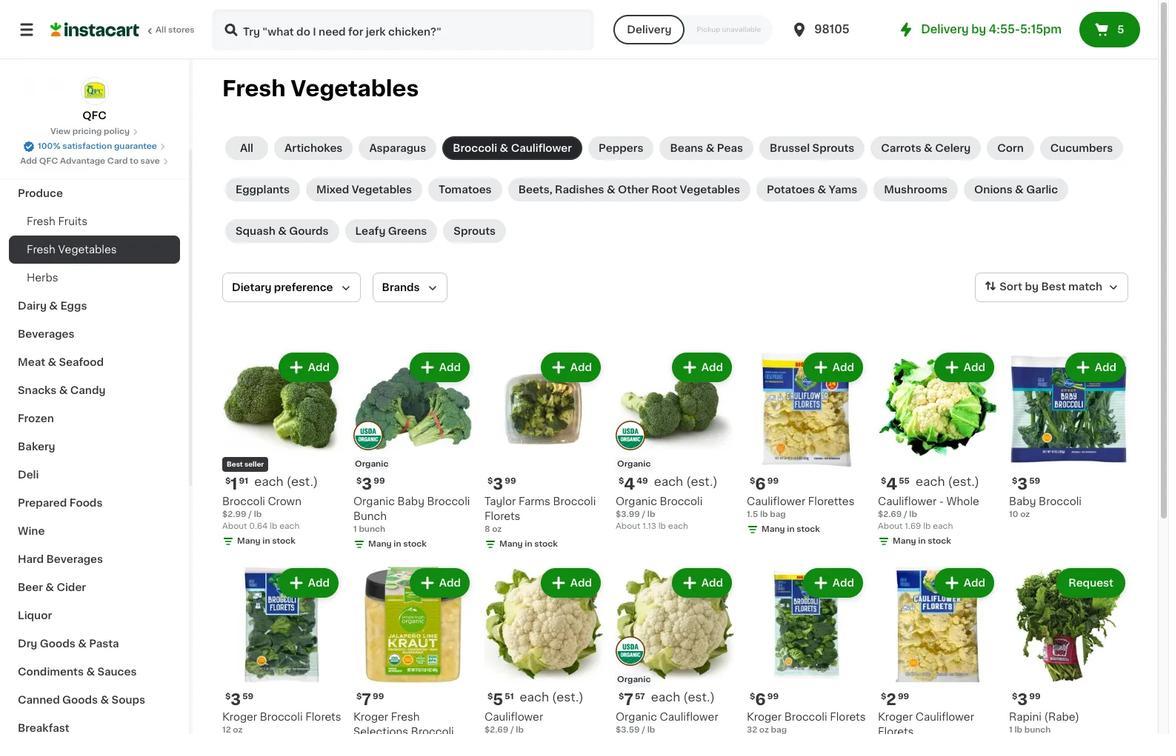 Task type: locate. For each thing, give the bounding box(es) containing it.
4 for organic broccoli
[[624, 477, 636, 492]]

0 vertical spatial oz
[[1021, 511, 1031, 519]]

about inside cauliflower - whole $2.69 / lb about 1.69 lb each
[[879, 523, 903, 531]]

stock down broccoli crown $2.99 / lb about 0.64 lb each
[[272, 538, 296, 546]]

/ up 0.64
[[249, 511, 252, 519]]

1 vertical spatial oz
[[492, 526, 502, 534]]

0 vertical spatial best
[[1042, 282, 1067, 292]]

1 horizontal spatial about
[[616, 523, 641, 531]]

0 vertical spatial goods
[[40, 639, 75, 649]]

1 vertical spatial 59
[[243, 693, 254, 701]]

delivery inside button
[[627, 24, 672, 35]]

in down organic baby broccoli bunch 1 bunch
[[394, 540, 402, 549]]

florets for 3
[[306, 712, 341, 723]]

frozen
[[18, 414, 54, 424]]

baby broccoli 10 oz
[[1010, 497, 1082, 519]]

$ 7 99
[[357, 692, 384, 708]]

1 horizontal spatial baby
[[1010, 497, 1037, 507]]

florets inside taylor farms broccoli florets 8 oz
[[485, 512, 521, 522]]

broccoli inside organic baby broccoli bunch 1 bunch
[[427, 497, 470, 507]]

55
[[899, 477, 910, 486]]

2 horizontal spatial /
[[904, 511, 908, 519]]

sprouts link
[[444, 219, 506, 243]]

qfc down 100%
[[39, 157, 58, 165]]

2 4 from the left
[[887, 477, 898, 492]]

0 horizontal spatial /
[[249, 511, 252, 519]]

each (est.) right 51
[[520, 692, 584, 704]]

99 for kroger fresh selections broccol
[[373, 693, 384, 701]]

goods up breakfast link
[[62, 695, 98, 706]]

leafy
[[356, 226, 386, 237]]

many in stock down taylor farms broccoli florets 8 oz
[[500, 540, 558, 549]]

by left 4:55-
[[972, 24, 987, 35]]

florettes
[[809, 497, 855, 507]]

broccoli
[[453, 143, 498, 153], [222, 497, 265, 507], [427, 497, 470, 507], [553, 497, 596, 507], [660, 497, 703, 507], [1039, 497, 1082, 507], [260, 712, 303, 723], [785, 712, 828, 723]]

fresh vegetables up artichokes link
[[222, 78, 419, 99]]

goods for dry
[[40, 639, 75, 649]]

kroger cauliflower florets
[[879, 712, 975, 735]]

cauliflower inside 'cauliflower florettes 1.5 lb bag'
[[747, 497, 806, 507]]

all left stores
[[156, 26, 166, 34]]

1 4 from the left
[[624, 477, 636, 492]]

delivery for delivery by 4:55-5:15pm
[[922, 24, 969, 35]]

sauces
[[97, 667, 137, 678]]

oz right 8
[[492, 526, 502, 534]]

1 vertical spatial beverages
[[46, 555, 103, 565]]

about down $3.99
[[616, 523, 641, 531]]

brussel sprouts
[[770, 143, 855, 153]]

kroger broccoli florets for 3
[[222, 712, 341, 723]]

fresh up herbs
[[27, 245, 56, 255]]

& left pasta
[[78, 639, 87, 649]]

squash
[[236, 226, 276, 237]]

1 horizontal spatial sprouts
[[813, 143, 855, 153]]

oz right 10
[[1021, 511, 1031, 519]]

1 horizontal spatial delivery
[[922, 24, 969, 35]]

about down $2.69
[[879, 523, 903, 531]]

delivery for delivery
[[627, 24, 672, 35]]

each (est.) up organic broccoli $3.99 / lb about 1.13 lb each
[[654, 476, 718, 488]]

fresh vegetables down fruits
[[27, 245, 117, 255]]

asparagus
[[369, 143, 426, 153]]

1 horizontal spatial item badge image
[[616, 637, 646, 666]]

florets
[[485, 512, 521, 522], [306, 712, 341, 723], [830, 712, 866, 723], [879, 727, 914, 735]]

qfc link
[[80, 77, 109, 123]]

/ inside broccoli crown $2.99 / lb about 0.64 lb each
[[249, 511, 252, 519]]

baby inside baby broccoli 10 oz
[[1010, 497, 1037, 507]]

many in stock for cauliflower florettes
[[762, 526, 821, 534]]

& left the peas
[[706, 143, 715, 153]]

100% satisfaction guarantee button
[[23, 138, 166, 153]]

add
[[20, 157, 37, 165], [308, 363, 330, 373], [439, 363, 461, 373], [571, 363, 592, 373], [702, 363, 724, 373], [833, 363, 855, 373], [964, 363, 986, 373], [1096, 363, 1117, 373], [308, 578, 330, 589], [439, 578, 461, 589], [571, 578, 592, 589], [702, 578, 724, 589], [833, 578, 855, 589], [964, 578, 986, 589]]

1 horizontal spatial kroger broccoli florets
[[747, 712, 866, 723]]

brands
[[382, 282, 420, 293]]

0 horizontal spatial best
[[227, 461, 243, 468]]

$ 3 99 up bunch
[[357, 477, 385, 492]]

in
[[788, 526, 795, 534], [263, 538, 270, 546], [919, 538, 926, 546], [394, 540, 402, 549], [525, 540, 533, 549]]

each (est.) up crown
[[254, 476, 318, 488]]

best up 91
[[227, 461, 243, 468]]

about inside organic broccoli $3.99 / lb about 1.13 lb each
[[616, 523, 641, 531]]

in for organic baby broccoli bunch
[[394, 540, 402, 549]]

1 horizontal spatial qfc
[[82, 110, 107, 121]]

0 horizontal spatial 7
[[362, 692, 371, 708]]

oz inside baby broccoli 10 oz
[[1021, 511, 1031, 519]]

product group
[[222, 350, 342, 551], [354, 350, 473, 554], [485, 350, 604, 554], [616, 350, 735, 533], [747, 350, 867, 539], [879, 350, 998, 551], [1010, 350, 1129, 521], [222, 566, 342, 735], [354, 566, 473, 735], [485, 566, 604, 735], [616, 566, 735, 735], [747, 566, 867, 735], [879, 566, 998, 735], [1010, 566, 1129, 735]]

fresh
[[222, 78, 286, 99], [27, 216, 56, 227], [27, 245, 56, 255], [391, 712, 420, 723]]

stock down organic baby broccoli bunch 1 bunch
[[404, 540, 427, 549]]

99 for taylor farms broccoli florets
[[505, 477, 516, 486]]

4 left 49
[[624, 477, 636, 492]]

0 horizontal spatial 1
[[231, 477, 238, 492]]

each (est.) inside $4.55 each (estimated) 'element'
[[916, 476, 980, 488]]

None search field
[[212, 9, 595, 50]]

0 horizontal spatial fresh vegetables
[[27, 245, 117, 255]]

bunch
[[359, 526, 386, 534]]

& left other
[[607, 185, 616, 195]]

2 $ 6 99 from the top
[[750, 692, 779, 708]]

0 vertical spatial 6
[[756, 477, 766, 492]]

lb right 1.13
[[659, 523, 666, 531]]

99 inside $ 7 99
[[373, 693, 384, 701]]

kroger broccoli florets
[[222, 712, 341, 723], [747, 712, 866, 723]]

stock
[[797, 526, 821, 534], [272, 538, 296, 546], [928, 538, 952, 546], [404, 540, 427, 549], [535, 540, 558, 549]]

many in stock inside product group
[[237, 538, 296, 546]]

cauliflower florettes 1.5 lb bag
[[747, 497, 855, 519]]

stock down 'cauliflower florettes 1.5 lb bag'
[[797, 526, 821, 534]]

kroger fresh selections broccol
[[354, 712, 454, 735]]

each inside broccoli crown $2.99 / lb about 0.64 lb each
[[280, 523, 300, 531]]

frozen link
[[9, 405, 180, 433]]

by inside the delivery by 4:55-5:15pm 'link'
[[972, 24, 987, 35]]

59 for baby broccoli
[[1030, 477, 1041, 486]]

all stores
[[156, 26, 195, 34]]

1 vertical spatial fresh vegetables
[[27, 245, 117, 255]]

stock down taylor farms broccoli florets 8 oz
[[535, 540, 558, 549]]

6 for kroger broccoli florets
[[756, 692, 766, 708]]

condiments & sauces link
[[9, 658, 180, 687]]

1 vertical spatial best
[[227, 461, 243, 468]]

0 horizontal spatial 5
[[493, 692, 504, 708]]

7 for $ 7 57
[[624, 692, 634, 708]]

meat & seafood
[[18, 357, 104, 368]]

(est.) up crown
[[287, 476, 318, 488]]

$ inside $ 1 91
[[225, 477, 231, 486]]

all for all stores
[[156, 26, 166, 34]]

each (est.) for cauliflower - whole
[[916, 476, 980, 488]]

(est.) right 51
[[552, 692, 584, 704]]

goods up condiments on the left
[[40, 639, 75, 649]]

about for organic
[[616, 523, 641, 531]]

whole
[[947, 497, 980, 507]]

beverages link
[[9, 320, 180, 348]]

1 horizontal spatial /
[[642, 511, 646, 519]]

broccoli inside baby broccoli 10 oz
[[1039, 497, 1082, 507]]

(est.) up whole
[[949, 476, 980, 488]]

all up eggplants link
[[240, 143, 254, 153]]

$ inside $ 4 55
[[882, 477, 887, 486]]

beverages
[[18, 329, 75, 340], [46, 555, 103, 565]]

beer
[[18, 583, 43, 593]]

each right 1.13
[[669, 523, 689, 531]]

0 horizontal spatial 4
[[624, 477, 636, 492]]

squash & gourds
[[236, 226, 329, 237]]

59
[[1030, 477, 1041, 486], [243, 693, 254, 701]]

0 horizontal spatial item badge image
[[354, 421, 383, 450]]

0 horizontal spatial oz
[[492, 526, 502, 534]]

$
[[225, 477, 231, 486], [357, 477, 362, 486], [488, 477, 493, 486], [619, 477, 624, 486], [750, 477, 756, 486], [882, 477, 887, 486], [1013, 477, 1018, 486], [225, 693, 231, 701], [357, 693, 362, 701], [488, 693, 493, 701], [619, 693, 624, 701], [750, 693, 756, 701], [882, 693, 887, 701], [1013, 693, 1018, 701]]

by right sort
[[1026, 282, 1039, 292]]

3 / from the left
[[904, 511, 908, 519]]

eggs
[[60, 301, 87, 311]]

99 for kroger broccoli florets
[[768, 693, 779, 701]]

1 horizontal spatial oz
[[1021, 511, 1031, 519]]

each right 49
[[654, 476, 684, 488]]

peppers link
[[589, 136, 654, 160]]

0 horizontal spatial baby
[[398, 497, 425, 507]]

4 left 55
[[887, 477, 898, 492]]

each (est.) inside the $4.49 each (estimated) element
[[654, 476, 718, 488]]

each down the -
[[934, 523, 954, 531]]

1 vertical spatial qfc
[[39, 157, 58, 165]]

& for potatoes & yams
[[818, 185, 827, 195]]

/ for broccoli
[[249, 511, 252, 519]]

1 kroger from the left
[[222, 712, 257, 723]]

best inside field
[[1042, 282, 1067, 292]]

/ inside cauliflower - whole $2.69 / lb about 1.69 lb each
[[904, 511, 908, 519]]

$4.55 each (estimated) element
[[879, 475, 998, 495]]

candy
[[70, 386, 106, 396]]

1 horizontal spatial fresh vegetables
[[222, 78, 419, 99]]

all
[[156, 26, 166, 34], [240, 143, 254, 153]]

wine link
[[9, 517, 180, 546]]

many in stock down bag
[[762, 526, 821, 534]]

& left eggs
[[49, 301, 58, 311]]

2 6 from the top
[[756, 692, 766, 708]]

vegetables up artichokes
[[291, 78, 419, 99]]

0 horizontal spatial by
[[972, 24, 987, 35]]

item badge image for organic baby broccoli bunch
[[354, 421, 383, 450]]

qfc up view pricing policy link
[[82, 110, 107, 121]]

lb right 1.5
[[761, 511, 768, 519]]

& for beans & peas
[[706, 143, 715, 153]]

each down crown
[[280, 523, 300, 531]]

(est.) for broccoli crown
[[287, 476, 318, 488]]

1 baby from the left
[[398, 497, 425, 507]]

1 left 91
[[231, 477, 238, 492]]

lb right "1.69"
[[924, 523, 931, 531]]

& up the tomatoes link in the left top of the page
[[500, 143, 509, 153]]

1 $ 6 99 from the top
[[750, 477, 779, 492]]

beverages down dairy & eggs
[[18, 329, 75, 340]]

5 inside button
[[1118, 24, 1125, 35]]

meat
[[18, 357, 45, 368]]

in down 0.64
[[263, 538, 270, 546]]

each (est.) inside $7.57 each (estimated) element
[[651, 692, 715, 704]]

service type group
[[614, 15, 773, 44]]

0 horizontal spatial all
[[156, 26, 166, 34]]

each up the -
[[916, 476, 946, 488]]

1 horizontal spatial 5
[[1118, 24, 1125, 35]]

4 inside 'element'
[[887, 477, 898, 492]]

1 horizontal spatial 1
[[354, 526, 357, 534]]

lb inside 'cauliflower florettes 1.5 lb bag'
[[761, 511, 768, 519]]

0 vertical spatial $ 3 59
[[1013, 477, 1041, 492]]

/ up 1.13
[[642, 511, 646, 519]]

0 horizontal spatial $ 3 59
[[225, 692, 254, 708]]

3 kroger from the left
[[747, 712, 782, 723]]

(est.) for organic broccoli
[[687, 476, 718, 488]]

2 / from the left
[[642, 511, 646, 519]]

each (est.) for organic cauliflower
[[651, 692, 715, 704]]

59 for kroger broccoli florets
[[243, 693, 254, 701]]

(est.) inside $1.91 each (estimated) element
[[287, 476, 318, 488]]

0 vertical spatial item badge image
[[354, 421, 383, 450]]

& left yams
[[818, 185, 827, 195]]

2 about from the left
[[616, 523, 641, 531]]

fresh inside kroger fresh selections broccol
[[391, 712, 420, 723]]

$5.51 each (estimated) element
[[485, 691, 604, 710]]

0 vertical spatial 1
[[231, 477, 238, 492]]

each (est.) up organic cauliflower
[[651, 692, 715, 704]]

& left soups
[[100, 695, 109, 706]]

best left match
[[1042, 282, 1067, 292]]

& for broccoli & cauliflower
[[500, 143, 509, 153]]

4 kroger from the left
[[879, 712, 913, 723]]

& left celery
[[925, 143, 933, 153]]

$7.57 each (estimated) element
[[616, 691, 735, 710]]

$ 3 99 up taylor
[[488, 477, 516, 492]]

1 vertical spatial $ 6 99
[[750, 692, 779, 708]]

7 left 57
[[624, 692, 634, 708]]

3 about from the left
[[879, 523, 903, 531]]

1 vertical spatial $ 3 59
[[225, 692, 254, 708]]

fresh up selections
[[391, 712, 420, 723]]

foods
[[69, 498, 103, 509]]

1 / from the left
[[249, 511, 252, 519]]

1 horizontal spatial $ 3 59
[[1013, 477, 1041, 492]]

greens
[[388, 226, 427, 237]]

4 for cauliflower - whole
[[887, 477, 898, 492]]

99 inside $ 2 99
[[898, 693, 910, 701]]

100% satisfaction guarantee
[[38, 142, 157, 151]]

(est.) up organic cauliflower
[[684, 692, 715, 704]]

5
[[1118, 24, 1125, 35], [493, 692, 504, 708]]

dry goods & pasta
[[18, 639, 119, 649]]

lb up 1.13
[[648, 511, 656, 519]]

fresh fruits link
[[9, 208, 180, 236]]

item badge image
[[354, 421, 383, 450], [616, 637, 646, 666]]

many for organic baby broccoli bunch
[[368, 540, 392, 549]]

snacks & candy
[[18, 386, 106, 396]]

2 7 from the left
[[624, 692, 634, 708]]

2 kroger from the left
[[354, 712, 389, 723]]

1 kroger broccoli florets from the left
[[222, 712, 341, 723]]

each (est.) inside $5.51 each (estimated) element
[[520, 692, 584, 704]]

deli link
[[9, 461, 180, 489]]

thanksgiving
[[18, 160, 89, 171]]

0 vertical spatial fresh vegetables
[[222, 78, 419, 99]]

product group containing 1
[[222, 350, 342, 551]]

goods
[[40, 639, 75, 649], [62, 695, 98, 706]]

1 vertical spatial 1
[[354, 526, 357, 534]]

1 7 from the left
[[362, 692, 371, 708]]

lb up 0.64
[[254, 511, 262, 519]]

each (est.) for broccoli crown
[[254, 476, 318, 488]]

by inside best match sort by field
[[1026, 282, 1039, 292]]

brussel
[[770, 143, 810, 153]]

$ 3 99 up rapini
[[1013, 692, 1041, 708]]

vegetables
[[291, 78, 419, 99], [352, 185, 412, 195], [680, 185, 741, 195], [58, 245, 117, 255]]

best for best seller
[[227, 461, 243, 468]]

0 vertical spatial beverages
[[18, 329, 75, 340]]

$1.91 each (estimated) element
[[222, 475, 342, 495]]

0 horizontal spatial $ 3 99
[[357, 477, 385, 492]]

many in stock down bunch
[[368, 540, 427, 549]]

product group containing 2
[[879, 566, 998, 735]]

8
[[485, 526, 490, 534]]

1 6 from the top
[[756, 477, 766, 492]]

1 vertical spatial all
[[240, 143, 254, 153]]

0 horizontal spatial kroger broccoli florets
[[222, 712, 341, 723]]

in down taylor farms broccoli florets 8 oz
[[525, 540, 533, 549]]

herbs
[[27, 273, 58, 283]]

kroger for 2
[[879, 712, 913, 723]]

& left sauces
[[86, 667, 95, 678]]

vegetables down fresh fruits link at the top left of page
[[58, 245, 117, 255]]

qfc logo image
[[80, 77, 109, 105]]

1 horizontal spatial by
[[1026, 282, 1039, 292]]

(est.) for cauliflower
[[552, 692, 584, 704]]

0 vertical spatial by
[[972, 24, 987, 35]]

/ up "1.69"
[[904, 511, 908, 519]]

many in stock for organic baby broccoli bunch
[[368, 540, 427, 549]]

many down taylor farms broccoli florets 8 oz
[[500, 540, 523, 549]]

$ 3 59 for baby broccoli
[[1013, 477, 1041, 492]]

0 horizontal spatial delivery
[[627, 24, 672, 35]]

2 kroger broccoli florets from the left
[[747, 712, 866, 723]]

(est.) inside $7.57 each (estimated) element
[[684, 692, 715, 704]]

in for taylor farms broccoli florets
[[525, 540, 533, 549]]

broccoli crown $2.99 / lb about 0.64 lb each
[[222, 497, 302, 531]]

3 for organic baby broccoli bunch
[[362, 477, 372, 492]]

10
[[1010, 511, 1019, 519]]

many down 0.64
[[237, 538, 261, 546]]

1 inside $1.91 each (estimated) element
[[231, 477, 238, 492]]

hard beverages
[[18, 555, 103, 565]]

about
[[222, 523, 247, 531], [616, 523, 641, 531], [879, 523, 903, 531]]

7
[[362, 692, 371, 708], [624, 692, 634, 708]]

about inside broccoli crown $2.99 / lb about 0.64 lb each
[[222, 523, 247, 531]]

(est.) inside $4.55 each (estimated) 'element'
[[949, 476, 980, 488]]

fresh up all link
[[222, 78, 286, 99]]

product group containing 5
[[485, 566, 604, 735]]

each (est.) up the -
[[916, 476, 980, 488]]

/ for organic
[[642, 511, 646, 519]]

sprouts down the tomatoes link in the left top of the page
[[454, 226, 496, 237]]

1 horizontal spatial 4
[[887, 477, 898, 492]]

0 vertical spatial qfc
[[82, 110, 107, 121]]

baby
[[398, 497, 425, 507], [1010, 497, 1037, 507]]

7 up selections
[[362, 692, 371, 708]]

3 for rapini (rabe)
[[1018, 692, 1028, 708]]

1 horizontal spatial all
[[240, 143, 254, 153]]

0 vertical spatial 59
[[1030, 477, 1041, 486]]

about down $2.99
[[222, 523, 247, 531]]

/ inside organic broccoli $3.99 / lb about 1.13 lb each
[[642, 511, 646, 519]]

(est.) inside $5.51 each (estimated) element
[[552, 692, 584, 704]]

(est.)
[[287, 476, 318, 488], [687, 476, 718, 488], [949, 476, 980, 488], [552, 692, 584, 704], [684, 692, 715, 704]]

& for condiments & sauces
[[86, 667, 95, 678]]

vegetables down beans & peas link on the right top
[[680, 185, 741, 195]]

3
[[362, 477, 372, 492], [493, 477, 504, 492], [1018, 477, 1028, 492], [231, 692, 241, 708], [1018, 692, 1028, 708]]

1 vertical spatial sprouts
[[454, 226, 496, 237]]

$ 3 99 for organic
[[357, 477, 385, 492]]

beverages up cider
[[46, 555, 103, 565]]

1 vertical spatial item badge image
[[616, 637, 646, 666]]

many for taylor farms broccoli florets
[[500, 540, 523, 549]]

$ 5 51
[[488, 692, 514, 708]]

1 vertical spatial 5
[[493, 692, 504, 708]]

0 vertical spatial sprouts
[[813, 143, 855, 153]]

49
[[637, 477, 648, 486]]

canned
[[18, 695, 60, 706]]

0 horizontal spatial sprouts
[[454, 226, 496, 237]]

broccoli inside broccoli & cauliflower link
[[453, 143, 498, 153]]

broccoli inside taylor farms broccoli florets 8 oz
[[553, 497, 596, 507]]

florets inside kroger cauliflower florets
[[879, 727, 914, 735]]

2 horizontal spatial about
[[879, 523, 903, 531]]

0 vertical spatial $ 6 99
[[750, 477, 779, 492]]

(est.) inside the $4.49 each (estimated) element
[[687, 476, 718, 488]]

1 horizontal spatial $ 3 99
[[488, 477, 516, 492]]

5 inside product group
[[493, 692, 504, 708]]

delivery inside 'link'
[[922, 24, 969, 35]]

(est.) up organic broccoli $3.99 / lb about 1.13 lb each
[[687, 476, 718, 488]]

organic inside organic baby broccoli bunch 1 bunch
[[354, 497, 395, 507]]

1 vertical spatial 6
[[756, 692, 766, 708]]

instacart logo image
[[50, 21, 139, 39]]

1 left bunch
[[354, 526, 357, 534]]

kroger inside kroger cauliflower florets
[[879, 712, 913, 723]]

/
[[249, 511, 252, 519], [642, 511, 646, 519], [904, 511, 908, 519]]

0 vertical spatial all
[[156, 26, 166, 34]]

many in stock down 0.64
[[237, 538, 296, 546]]

1 about from the left
[[222, 523, 247, 531]]

& for dairy & eggs
[[49, 301, 58, 311]]

herbs link
[[9, 264, 180, 292]]

many down bag
[[762, 526, 786, 534]]

kroger for 6
[[747, 712, 782, 723]]

1 horizontal spatial 7
[[624, 692, 634, 708]]

onions & garlic link
[[964, 178, 1069, 202]]

& right beer
[[45, 583, 54, 593]]

many in stock
[[762, 526, 821, 534], [237, 538, 296, 546], [893, 538, 952, 546], [368, 540, 427, 549], [500, 540, 558, 549]]

kroger inside kroger fresh selections broccol
[[354, 712, 389, 723]]

0 horizontal spatial 59
[[243, 693, 254, 701]]

best match
[[1042, 282, 1103, 292]]

1 vertical spatial by
[[1026, 282, 1039, 292]]

by for delivery
[[972, 24, 987, 35]]

2 baby from the left
[[1010, 497, 1037, 507]]

& left candy
[[59, 386, 68, 396]]

& left the gourds
[[278, 226, 287, 237]]

1 horizontal spatial best
[[1042, 282, 1067, 292]]

& left garlic at the top right
[[1016, 185, 1024, 195]]

stock for taylor farms broccoli florets
[[535, 540, 558, 549]]

99 for organic baby broccoli bunch
[[374, 477, 385, 486]]

sprouts up yams
[[813, 143, 855, 153]]

broccoli inside organic broccoli $3.99 / lb about 1.13 lb each
[[660, 497, 703, 507]]

1 horizontal spatial 59
[[1030, 477, 1041, 486]]

each (est.) inside $1.91 each (estimated) element
[[254, 476, 318, 488]]

fruits
[[58, 216, 87, 227]]

& right meat
[[48, 357, 56, 368]]

1 vertical spatial goods
[[62, 695, 98, 706]]

each (est.)
[[254, 476, 318, 488], [654, 476, 718, 488], [916, 476, 980, 488], [520, 692, 584, 704], [651, 692, 715, 704]]

many down bunch
[[368, 540, 392, 549]]

0 horizontal spatial about
[[222, 523, 247, 531]]

0 vertical spatial 5
[[1118, 24, 1125, 35]]

in down 'cauliflower florettes 1.5 lb bag'
[[788, 526, 795, 534]]

request button
[[1059, 570, 1125, 597]]

each (est.) for organic broccoli
[[654, 476, 718, 488]]



Task type: describe. For each thing, give the bounding box(es) containing it.
produce link
[[9, 179, 180, 208]]

prepared foods link
[[9, 489, 180, 517]]

broccoli inside broccoli crown $2.99 / lb about 0.64 lb each
[[222, 497, 265, 507]]

98105
[[815, 24, 850, 35]]

2 horizontal spatial $ 3 99
[[1013, 692, 1041, 708]]

potatoes
[[767, 185, 816, 195]]

$ inside "$ 7 57"
[[619, 693, 624, 701]]

thanksgiving link
[[9, 151, 180, 179]]

in for cauliflower florettes
[[788, 526, 795, 534]]

& for onions & garlic
[[1016, 185, 1024, 195]]

pricing
[[72, 128, 102, 136]]

broccoli & cauliflower
[[453, 143, 572, 153]]

lb right 0.64
[[270, 523, 278, 531]]

stores
[[168, 26, 195, 34]]

bag
[[770, 511, 786, 519]]

all stores link
[[50, 9, 196, 50]]

kroger for 7
[[354, 712, 389, 723]]

celery
[[936, 143, 971, 153]]

-
[[940, 497, 945, 507]]

goods for canned
[[62, 695, 98, 706]]

kroger broccoli florets for 6
[[747, 712, 866, 723]]

leafy greens link
[[345, 219, 438, 243]]

cauliflower inside kroger cauliflower florets
[[916, 712, 975, 723]]

$ 1 91
[[225, 477, 248, 492]]

57
[[635, 693, 646, 701]]

$4.49 each (estimated) element
[[616, 475, 735, 495]]

& inside "link"
[[607, 185, 616, 195]]

condiments
[[18, 667, 84, 678]]

view
[[50, 128, 70, 136]]

$ 3 59 for kroger broccoli florets
[[225, 692, 254, 708]]

in inside product group
[[263, 538, 270, 546]]

3 for kroger broccoli florets
[[231, 692, 241, 708]]

$2.99
[[222, 511, 247, 519]]

item badge image for organic cauliflower
[[616, 637, 646, 666]]

7 for $ 7 99
[[362, 692, 371, 708]]

many in stock for taylor farms broccoli florets
[[500, 540, 558, 549]]

bakery link
[[9, 433, 180, 461]]

sprouts inside sprouts link
[[454, 226, 496, 237]]

seafood
[[59, 357, 104, 368]]

$ inside $ 4 49
[[619, 477, 624, 486]]

stock for organic baby broccoli bunch
[[404, 540, 427, 549]]

5:15pm
[[1021, 24, 1062, 35]]

by for sort
[[1026, 282, 1039, 292]]

stock for cauliflower florettes
[[797, 526, 821, 534]]

broccoli & cauliflower link
[[443, 136, 583, 160]]

fresh down produce
[[27, 216, 56, 227]]

$3.99
[[616, 511, 640, 519]]

recipes link
[[9, 123, 180, 151]]

tomatoes link
[[429, 178, 502, 202]]

& for snacks & candy
[[59, 386, 68, 396]]

florets for 2
[[879, 727, 914, 735]]

radishes
[[555, 185, 605, 195]]

garlic
[[1027, 185, 1059, 195]]

cucumbers
[[1051, 143, 1114, 153]]

beer & cider
[[18, 583, 86, 593]]

vegetables inside "link"
[[680, 185, 741, 195]]

beer & cider link
[[9, 574, 180, 602]]

breakfast link
[[9, 715, 180, 735]]

cucumbers link
[[1041, 136, 1124, 160]]

beverages inside 'hard beverages' link
[[46, 555, 103, 565]]

dietary
[[232, 282, 272, 293]]

many in stock down "1.69"
[[893, 538, 952, 546]]

leafy greens
[[356, 226, 427, 237]]

eggplants link
[[225, 178, 300, 202]]

liquor link
[[9, 602, 180, 630]]

florets for 6
[[830, 712, 866, 723]]

each inside 'element'
[[916, 476, 946, 488]]

6 for cauliflower florettes
[[756, 477, 766, 492]]

51
[[505, 693, 514, 701]]

each right 51
[[520, 692, 549, 704]]

mushrooms link
[[874, 178, 959, 202]]

taylor
[[485, 497, 516, 507]]

prepared
[[18, 498, 67, 509]]

91
[[239, 477, 248, 486]]

1 inside organic baby broccoli bunch 1 bunch
[[354, 526, 357, 534]]

$ inside $ 7 99
[[357, 693, 362, 701]]

guarantee
[[114, 142, 157, 151]]

$ inside $ 5 51
[[488, 693, 493, 701]]

add qfc advantage card to save
[[20, 157, 160, 165]]

each up organic cauliflower
[[651, 692, 681, 704]]

$ 4 49
[[619, 477, 648, 492]]

match
[[1069, 282, 1103, 292]]

seller
[[245, 461, 264, 468]]

kroger for 3
[[222, 712, 257, 723]]

each down seller
[[254, 476, 284, 488]]

many down "1.69"
[[893, 538, 917, 546]]

99 for cauliflower florettes
[[768, 477, 779, 486]]

potatoes & yams link
[[757, 178, 868, 202]]

crown
[[268, 497, 302, 507]]

dairy & eggs
[[18, 301, 87, 311]]

& for beer & cider
[[45, 583, 54, 593]]

mixed vegetables
[[317, 185, 412, 195]]

(est.) for organic cauliflower
[[684, 692, 715, 704]]

oz inside taylor farms broccoli florets 8 oz
[[492, 526, 502, 534]]

5 button
[[1080, 12, 1141, 47]]

cider
[[57, 583, 86, 593]]

1.5
[[747, 511, 759, 519]]

Search field
[[214, 10, 593, 49]]

dietary preference
[[232, 282, 333, 293]]

dairy
[[18, 301, 47, 311]]

lb up "1.69"
[[910, 511, 918, 519]]

lists
[[42, 79, 67, 90]]

in down "1.69"
[[919, 538, 926, 546]]

mixed
[[317, 185, 349, 195]]

stock down cauliflower - whole $2.69 / lb about 1.69 lb each
[[928, 538, 952, 546]]

cauliflower inside cauliflower - whole $2.69 / lb about 1.69 lb each
[[879, 497, 937, 507]]

selections
[[354, 727, 409, 735]]

mushrooms
[[885, 185, 948, 195]]

about for broccoli
[[222, 523, 247, 531]]

onions & garlic
[[975, 185, 1059, 195]]

each inside cauliflower - whole $2.69 / lb about 1.69 lb each
[[934, 523, 954, 531]]

onions
[[975, 185, 1013, 195]]

baby inside organic baby broccoli bunch 1 bunch
[[398, 497, 425, 507]]

corn link
[[988, 136, 1035, 160]]

organic inside organic broccoli $3.99 / lb about 1.13 lb each
[[616, 497, 658, 507]]

prepared foods
[[18, 498, 103, 509]]

& for meat & seafood
[[48, 357, 56, 368]]

other
[[618, 185, 649, 195]]

beets, radishes & other root vegetables
[[519, 185, 741, 195]]

snacks & candy link
[[9, 377, 180, 405]]

3 for taylor farms broccoli florets
[[493, 477, 504, 492]]

$ 3 99 for taylor
[[488, 477, 516, 492]]

corn
[[998, 143, 1024, 153]]

& for carrots & celery
[[925, 143, 933, 153]]

all for all
[[240, 143, 254, 153]]

each (est.) for cauliflower
[[520, 692, 584, 704]]

best for best match
[[1042, 282, 1067, 292]]

& for squash & gourds
[[278, 226, 287, 237]]

root
[[652, 185, 678, 195]]

$ 2 99
[[882, 692, 910, 708]]

to
[[130, 157, 139, 165]]

artichokes link
[[274, 136, 353, 160]]

$ 6 99 for cauliflower florettes
[[750, 477, 779, 492]]

add qfc advantage card to save link
[[20, 156, 169, 168]]

$ inside $ 2 99
[[882, 693, 887, 701]]

soups
[[112, 695, 145, 706]]

99 for kroger cauliflower florets
[[898, 693, 910, 701]]

card
[[107, 157, 128, 165]]

fresh fruits
[[27, 216, 87, 227]]

carrots & celery
[[882, 143, 971, 153]]

0 horizontal spatial qfc
[[39, 157, 58, 165]]

each inside organic broccoli $3.99 / lb about 1.13 lb each
[[669, 523, 689, 531]]

$ 6 99 for kroger broccoli florets
[[750, 692, 779, 708]]

4:55-
[[990, 24, 1021, 35]]

sort
[[1000, 282, 1023, 292]]

2
[[887, 692, 897, 708]]

eggplants
[[236, 185, 290, 195]]

many for cauliflower florettes
[[762, 526, 786, 534]]

vegetables up leafy greens
[[352, 185, 412, 195]]

99 for rapini (rabe)
[[1030, 693, 1041, 701]]

(est.) for cauliflower - whole
[[949, 476, 980, 488]]

3 for baby broccoli
[[1018, 477, 1028, 492]]

sprouts inside brussel sprouts link
[[813, 143, 855, 153]]

Best match Sort by field
[[976, 273, 1129, 302]]

beverages inside beverages 'link'
[[18, 329, 75, 340]]

(rabe)
[[1045, 712, 1080, 723]]

bakery
[[18, 442, 55, 452]]

rapini (rabe)
[[1010, 712, 1080, 723]]

peas
[[718, 143, 744, 153]]

organic cauliflower
[[616, 712, 719, 723]]

item badge image
[[616, 421, 646, 450]]



Task type: vqa. For each thing, say whether or not it's contained in the screenshot.
Kroger Broccoli Florets
yes



